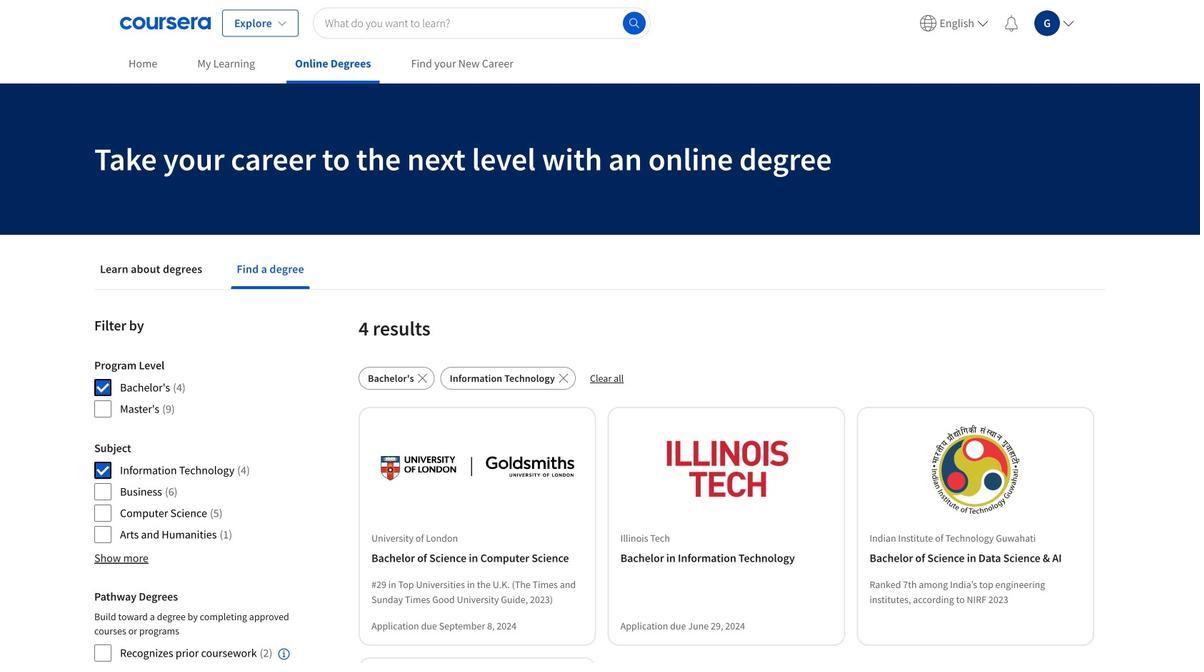 Task type: locate. For each thing, give the bounding box(es) containing it.
illinois tech logo image
[[627, 426, 827, 515]]

What do you want to learn? text field
[[313, 8, 651, 39]]

menu
[[914, 0, 1081, 46]]

2 vertical spatial group
[[94, 590, 313, 664]]

3 group from the top
[[94, 590, 313, 664]]

group
[[94, 359, 313, 419], [94, 442, 313, 545], [94, 590, 313, 664]]

2 group from the top
[[94, 442, 313, 545]]

0 vertical spatial group
[[94, 359, 313, 419]]

None search field
[[313, 8, 651, 39]]

tab list
[[94, 252, 1106, 289]]

1 vertical spatial group
[[94, 442, 313, 545]]



Task type: vqa. For each thing, say whether or not it's contained in the screenshot.
right Somatic
no



Task type: describe. For each thing, give the bounding box(es) containing it.
information about this filter image
[[278, 649, 290, 661]]

coursera image
[[120, 12, 211, 35]]

indian institute of technology guwahati logo image
[[876, 426, 1076, 515]]

university of london logo image
[[377, 426, 578, 515]]

1 group from the top
[[94, 359, 313, 419]]



